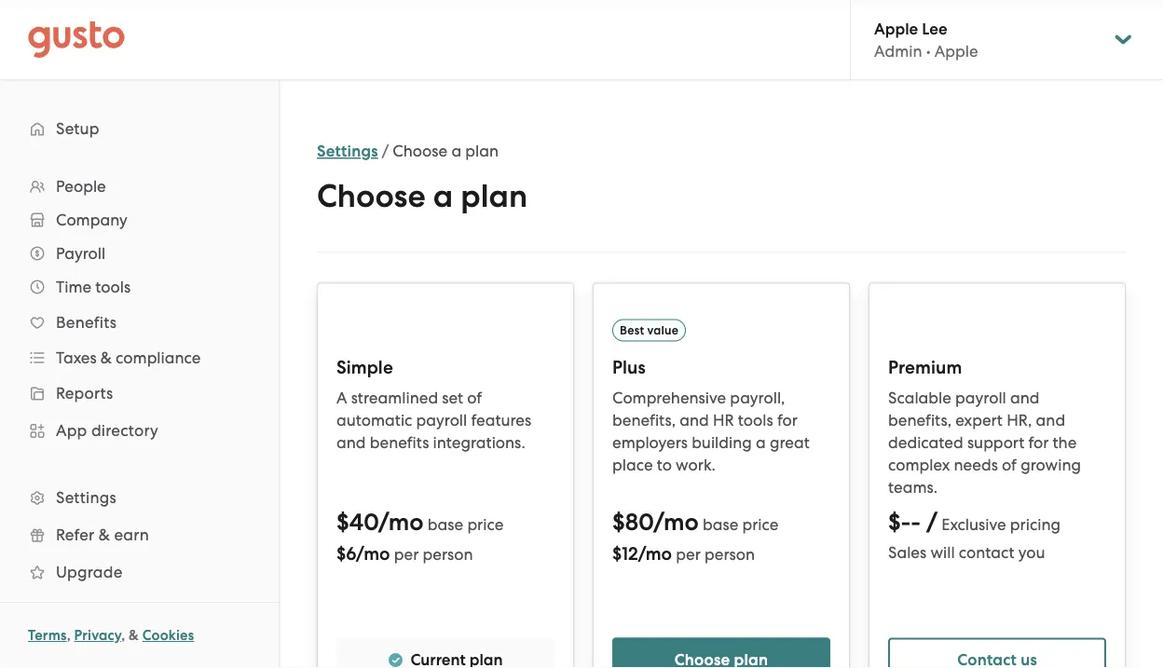 Task type: describe. For each thing, give the bounding box(es) containing it.
settings / choose a plan
[[317, 142, 499, 161]]

set
[[442, 388, 463, 407]]

lee
[[922, 19, 947, 38]]

terms , privacy , & cookies
[[28, 627, 194, 644]]

teams.
[[888, 478, 938, 496]]

40
[[349, 508, 378, 536]]

$ 40 /mo base price $ 6 /mo per person
[[336, 508, 504, 564]]

apple lee admin • apple
[[874, 19, 978, 60]]

will
[[930, 543, 955, 561]]

support
[[967, 433, 1024, 452]]

plus
[[612, 357, 646, 378]]

setup link
[[19, 112, 260, 145]]

per for 40
[[394, 545, 419, 563]]

/ inside the settings / choose a plan
[[382, 142, 389, 160]]

comprehensive
[[612, 388, 726, 407]]

refer & earn
[[56, 526, 149, 544]]

features
[[471, 411, 531, 429]]

price for 40
[[467, 515, 504, 534]]

work.
[[676, 455, 716, 474]]

& for compliance
[[100, 349, 112, 367]]

refer
[[56, 526, 94, 544]]

sales
[[888, 543, 927, 561]]

benefits, inside scalable payroll and benefits, expert hr, and dedicated support for the complex needs of growing teams.
[[888, 411, 952, 429]]

best
[[620, 323, 644, 337]]

for inside scalable payroll and benefits, expert hr, and dedicated support for the complex needs of growing teams.
[[1028, 433, 1049, 452]]

of inside scalable payroll and benefits, expert hr, and dedicated support for the complex needs of growing teams.
[[1002, 455, 1017, 474]]

plan inside the settings / choose a plan
[[465, 142, 499, 160]]

tools inside comprehensive payroll, benefits, and hr tools for employers building a great place to work.
[[738, 411, 773, 429]]

the
[[1053, 433, 1077, 452]]

payroll
[[56, 244, 105, 263]]

comprehensive payroll, benefits, and hr tools for employers building a great place to work.
[[612, 388, 810, 474]]

terms link
[[28, 627, 67, 644]]

refer & earn link
[[19, 518, 260, 552]]

1 vertical spatial a
[[433, 177, 453, 215]]

building
[[692, 433, 752, 452]]

$-- / exclusive pricing sales will contact you
[[888, 508, 1061, 561]]

taxes & compliance button
[[19, 341, 260, 375]]

setup
[[56, 119, 99, 138]]

per for 80
[[676, 545, 701, 563]]

benefits
[[370, 433, 429, 452]]

app directory link
[[19, 414, 260, 447]]

company
[[56, 211, 127, 229]]

privacy
[[74, 627, 121, 644]]

reports
[[56, 384, 113, 403]]

settings for settings / choose a plan
[[317, 142, 378, 161]]

for inside comprehensive payroll, benefits, and hr tools for employers building a great place to work.
[[777, 411, 798, 429]]

taxes
[[56, 349, 97, 367]]

1 , from the left
[[67, 627, 71, 644]]

benefits link
[[19, 306, 260, 339]]

payroll button
[[19, 237, 260, 270]]

a inside comprehensive payroll, benefits, and hr tools for employers building a great place to work.
[[756, 433, 766, 452]]

tools inside time tools dropdown button
[[95, 278, 131, 296]]

great
[[770, 433, 810, 452]]

directory
[[91, 421, 158, 440]]

privacy link
[[74, 627, 121, 644]]

upgrade link
[[19, 555, 260, 589]]

people
[[56, 177, 106, 196]]

& for earn
[[99, 526, 110, 544]]

payroll,
[[730, 388, 785, 407]]

a
[[336, 388, 347, 407]]

hr
[[713, 411, 734, 429]]

value
[[647, 323, 679, 337]]

employers
[[612, 433, 688, 452]]

people button
[[19, 170, 260, 203]]

hr,
[[1007, 411, 1032, 429]]

80
[[625, 508, 653, 536]]

exclusive
[[942, 515, 1006, 534]]

$ 80 /mo base price $ 12 /mo per person
[[612, 508, 779, 564]]

taxes & compliance
[[56, 349, 201, 367]]

needs
[[954, 455, 998, 474]]

place
[[612, 455, 653, 474]]



Task type: locate. For each thing, give the bounding box(es) containing it.
a down the settings / choose a plan
[[433, 177, 453, 215]]

price
[[467, 515, 504, 534], [742, 515, 779, 534]]

settings inside settings link
[[56, 488, 116, 507]]

2 person from the left
[[705, 545, 755, 563]]

reports link
[[19, 377, 260, 410]]

1 horizontal spatial apple
[[935, 42, 978, 60]]

benefits, down scalable
[[888, 411, 952, 429]]

contact
[[959, 543, 1014, 561]]

integrations.
[[433, 433, 525, 452]]

1 price from the left
[[467, 515, 504, 534]]

0 vertical spatial for
[[777, 411, 798, 429]]

1 horizontal spatial price
[[742, 515, 779, 534]]

plan
[[465, 142, 499, 160], [461, 177, 528, 215]]

0 vertical spatial payroll
[[955, 388, 1006, 407]]

per inside $ 40 /mo base price $ 6 /mo per person
[[394, 545, 419, 563]]

person for 40
[[423, 545, 473, 563]]

and left hr at the right of the page
[[680, 411, 709, 429]]

1 vertical spatial of
[[1002, 455, 1017, 474]]

/mo down to
[[653, 508, 699, 536]]

simple
[[336, 357, 393, 378]]

0 horizontal spatial person
[[423, 545, 473, 563]]

0 horizontal spatial of
[[467, 388, 482, 407]]

, down help link
[[121, 627, 125, 644]]

gusto navigation element
[[0, 80, 279, 658]]

0 vertical spatial choose
[[393, 142, 448, 160]]

of down support
[[1002, 455, 1017, 474]]

0 vertical spatial /
[[382, 142, 389, 160]]

automatic
[[336, 411, 412, 429]]

& left the earn
[[99, 526, 110, 544]]

of inside a streamlined set of automatic payroll features and benefits integrations.
[[467, 388, 482, 407]]

time tools button
[[19, 270, 260, 304]]

benefits
[[56, 313, 117, 332]]

settings up refer
[[56, 488, 116, 507]]

•
[[926, 42, 931, 60]]

1 vertical spatial payroll
[[416, 411, 467, 429]]

list
[[0, 170, 279, 628]]

6
[[346, 543, 356, 564]]

choose a plan
[[317, 177, 528, 215]]

you
[[1018, 543, 1045, 561]]

/mo
[[378, 508, 424, 536], [653, 508, 699, 536], [356, 543, 390, 564], [638, 543, 672, 564]]

list containing people
[[0, 170, 279, 628]]

1 horizontal spatial benefits,
[[888, 411, 952, 429]]

1 horizontal spatial settings
[[317, 142, 378, 161]]

benefits, inside comprehensive payroll, benefits, and hr tools for employers building a great place to work.
[[612, 411, 676, 429]]

of right set in the bottom of the page
[[467, 388, 482, 407]]

terms
[[28, 627, 67, 644]]

and up the
[[1036, 411, 1065, 429]]

a
[[451, 142, 461, 160], [433, 177, 453, 215], [756, 433, 766, 452]]

2 price from the left
[[742, 515, 779, 534]]

1 person from the left
[[423, 545, 473, 563]]

cookies button
[[142, 624, 194, 647]]

benefits, up employers
[[612, 411, 676, 429]]

home image
[[28, 21, 125, 58]]

0 horizontal spatial price
[[467, 515, 504, 534]]

settings link
[[317, 142, 378, 161], [19, 481, 260, 514]]

app
[[56, 421, 87, 440]]

best value
[[620, 323, 679, 337]]

of
[[467, 388, 482, 407], [1002, 455, 1017, 474]]

0 vertical spatial settings link
[[317, 142, 378, 161]]

scalable payroll and benefits, expert hr, and dedicated support for the complex needs of growing teams.
[[888, 388, 1081, 496]]

expert
[[956, 411, 1003, 429]]

1 horizontal spatial settings link
[[317, 142, 378, 161]]

1 vertical spatial choose
[[317, 177, 426, 215]]

12
[[622, 543, 638, 564]]

/ up choose a plan
[[382, 142, 389, 160]]

1 horizontal spatial per
[[676, 545, 701, 563]]

a streamlined set of automatic payroll features and benefits integrations.
[[336, 388, 531, 452]]

and up hr,
[[1010, 388, 1040, 407]]

0 horizontal spatial tools
[[95, 278, 131, 296]]

0 horizontal spatial apple
[[874, 19, 918, 38]]

price inside $ 40 /mo base price $ 6 /mo per person
[[467, 515, 504, 534]]

price down integrations. at the left bottom of page
[[467, 515, 504, 534]]

0 horizontal spatial settings link
[[19, 481, 260, 514]]

apple right the •
[[935, 42, 978, 60]]

1 horizontal spatial tools
[[738, 411, 773, 429]]

0 vertical spatial &
[[100, 349, 112, 367]]

per
[[394, 545, 419, 563], [676, 545, 701, 563]]

choose up choose a plan
[[393, 142, 448, 160]]

a up choose a plan
[[451, 142, 461, 160]]

&
[[100, 349, 112, 367], [99, 526, 110, 544], [129, 627, 139, 644]]

2 base from the left
[[703, 515, 738, 534]]

/mo down benefits
[[378, 508, 424, 536]]

tools right time
[[95, 278, 131, 296]]

0 vertical spatial plan
[[465, 142, 499, 160]]

1 benefits, from the left
[[612, 411, 676, 429]]

price inside $ 80 /mo base price $ 12 /mo per person
[[742, 515, 779, 534]]

-
[[911, 508, 921, 536]]

1 per from the left
[[394, 545, 419, 563]]

earn
[[114, 526, 149, 544]]

1 horizontal spatial base
[[703, 515, 738, 534]]

1 horizontal spatial person
[[705, 545, 755, 563]]

for up growing
[[1028, 433, 1049, 452]]

choose down the settings / choose a plan
[[317, 177, 426, 215]]

and inside a streamlined set of automatic payroll features and benefits integrations.
[[336, 433, 366, 452]]

1 horizontal spatial /
[[927, 508, 938, 536]]

settings
[[317, 142, 378, 161], [56, 488, 116, 507]]

time
[[56, 278, 91, 296]]

settings for settings
[[56, 488, 116, 507]]

$
[[336, 508, 349, 536], [612, 508, 625, 536], [336, 543, 346, 564], [612, 543, 622, 564]]

1 vertical spatial tools
[[738, 411, 773, 429]]

a inside the settings / choose a plan
[[451, 142, 461, 160]]

upgrade
[[56, 563, 123, 582]]

0 vertical spatial apple
[[874, 19, 918, 38]]

per right 6
[[394, 545, 419, 563]]

complex
[[888, 455, 950, 474]]

0 horizontal spatial per
[[394, 545, 419, 563]]

streamlined
[[351, 388, 438, 407]]

/ inside $-- / exclusive pricing sales will contact you
[[927, 508, 938, 536]]

base right 40
[[428, 515, 463, 534]]

payroll inside scalable payroll and benefits, expert hr, and dedicated support for the complex needs of growing teams.
[[955, 388, 1006, 407]]

1 base from the left
[[428, 515, 463, 534]]

time tools
[[56, 278, 131, 296]]

settings link up refer & earn link
[[19, 481, 260, 514]]

& right the "taxes"
[[100, 349, 112, 367]]

1 horizontal spatial of
[[1002, 455, 1017, 474]]

benefits,
[[612, 411, 676, 429], [888, 411, 952, 429]]

app directory
[[56, 421, 158, 440]]

cookies
[[142, 627, 194, 644]]

payroll inside a streamlined set of automatic payroll features and benefits integrations.
[[416, 411, 467, 429]]

0 vertical spatial of
[[467, 388, 482, 407]]

base inside $ 80 /mo base price $ 12 /mo per person
[[703, 515, 738, 534]]

tools
[[95, 278, 131, 296], [738, 411, 773, 429]]

1 horizontal spatial for
[[1028, 433, 1049, 452]]

1 vertical spatial for
[[1028, 433, 1049, 452]]

admin
[[874, 42, 922, 60]]

0 vertical spatial a
[[451, 142, 461, 160]]

0 vertical spatial tools
[[95, 278, 131, 296]]

person inside $ 40 /mo base price $ 6 /mo per person
[[423, 545, 473, 563]]

apple
[[874, 19, 918, 38], [935, 42, 978, 60]]

2 vertical spatial &
[[129, 627, 139, 644]]

1 vertical spatial settings link
[[19, 481, 260, 514]]

growing
[[1021, 455, 1081, 474]]

0 vertical spatial settings
[[317, 142, 378, 161]]

compliance
[[116, 349, 201, 367]]

for up great
[[777, 411, 798, 429]]

pricing
[[1010, 515, 1061, 534]]

payroll up "expert"
[[955, 388, 1006, 407]]

0 horizontal spatial base
[[428, 515, 463, 534]]

2 per from the left
[[676, 545, 701, 563]]

payroll
[[955, 388, 1006, 407], [416, 411, 467, 429]]

per right 12
[[676, 545, 701, 563]]

per inside $ 80 /mo base price $ 12 /mo per person
[[676, 545, 701, 563]]

/ right -
[[927, 508, 938, 536]]

1 horizontal spatial payroll
[[955, 388, 1006, 407]]

0 horizontal spatial settings
[[56, 488, 116, 507]]

2 , from the left
[[121, 627, 125, 644]]

base down work.
[[703, 515, 738, 534]]

0 horizontal spatial for
[[777, 411, 798, 429]]

a left great
[[756, 433, 766, 452]]

settings up choose a plan
[[317, 142, 378, 161]]

0 horizontal spatial payroll
[[416, 411, 467, 429]]

payroll down set in the bottom of the page
[[416, 411, 467, 429]]

1 vertical spatial plan
[[461, 177, 528, 215]]

1 vertical spatial settings
[[56, 488, 116, 507]]

price for 80
[[742, 515, 779, 534]]

tools down payroll,
[[738, 411, 773, 429]]

and down "automatic"
[[336, 433, 366, 452]]

, down help
[[67, 627, 71, 644]]

scalable
[[888, 388, 951, 407]]

help link
[[19, 593, 260, 626]]

person inside $ 80 /mo base price $ 12 /mo per person
[[705, 545, 755, 563]]

and inside comprehensive payroll, benefits, and hr tools for employers building a great place to work.
[[680, 411, 709, 429]]

2 vertical spatial a
[[756, 433, 766, 452]]

/mo down 40
[[356, 543, 390, 564]]

premium
[[888, 357, 962, 378]]

,
[[67, 627, 71, 644], [121, 627, 125, 644]]

$-
[[888, 508, 911, 536]]

base inside $ 40 /mo base price $ 6 /mo per person
[[428, 515, 463, 534]]

person for 80
[[705, 545, 755, 563]]

0 horizontal spatial ,
[[67, 627, 71, 644]]

help
[[56, 600, 91, 619]]

2 benefits, from the left
[[888, 411, 952, 429]]

0 horizontal spatial benefits,
[[612, 411, 676, 429]]

1 vertical spatial /
[[927, 508, 938, 536]]

/
[[382, 142, 389, 160], [927, 508, 938, 536]]

& inside dropdown button
[[100, 349, 112, 367]]

0 horizontal spatial /
[[382, 142, 389, 160]]

company button
[[19, 203, 260, 237]]

base for 80
[[703, 515, 738, 534]]

1 vertical spatial &
[[99, 526, 110, 544]]

to
[[657, 455, 672, 474]]

price down great
[[742, 515, 779, 534]]

apple up admin
[[874, 19, 918, 38]]

1 horizontal spatial ,
[[121, 627, 125, 644]]

settings link up choose a plan
[[317, 142, 378, 161]]

/mo down 80 in the right bottom of the page
[[638, 543, 672, 564]]

& down help link
[[129, 627, 139, 644]]

base for 40
[[428, 515, 463, 534]]

choose inside the settings / choose a plan
[[393, 142, 448, 160]]

1 vertical spatial apple
[[935, 42, 978, 60]]

dedicated
[[888, 433, 963, 452]]



Task type: vqa. For each thing, say whether or not it's contained in the screenshot.
Verify bank account button at left
no



